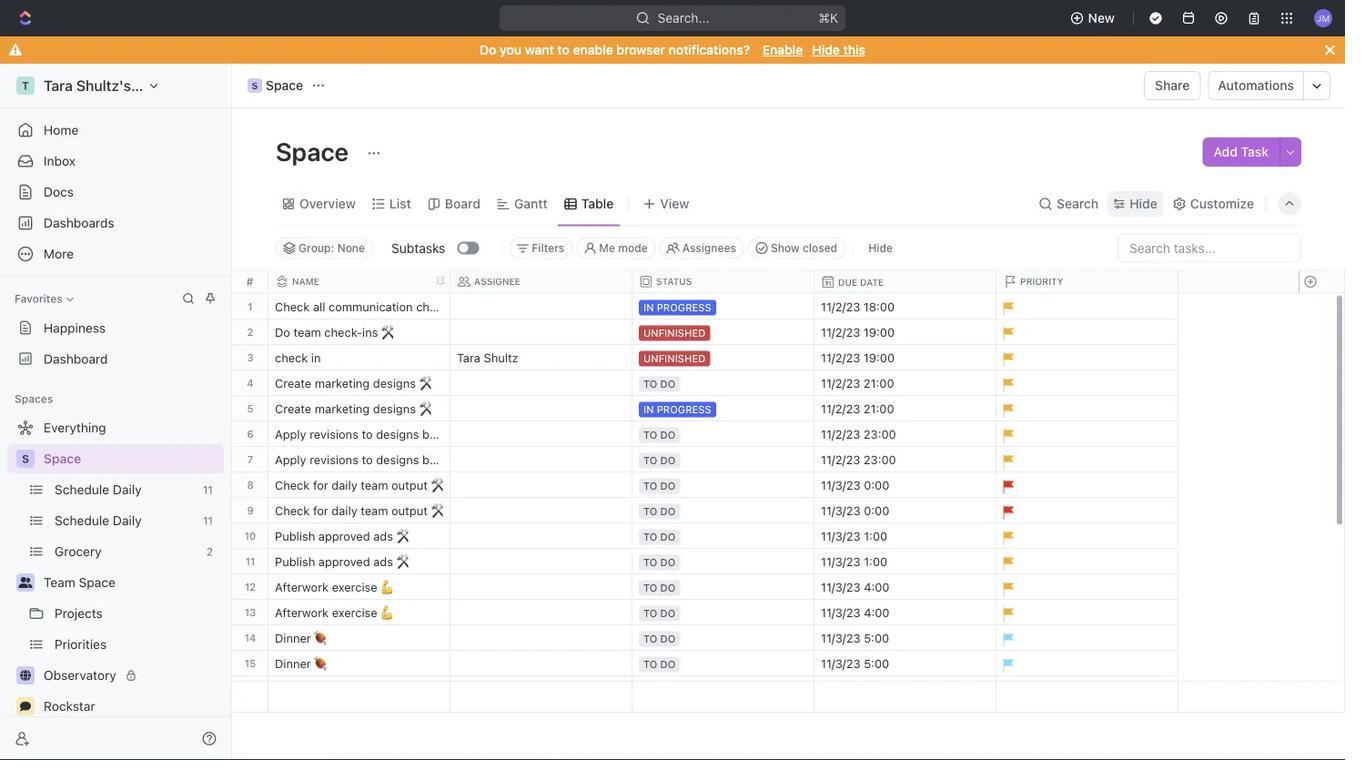 Task type: vqa. For each thing, say whether or not it's contained in the screenshot.


Task type: describe. For each thing, give the bounding box(es) containing it.
priorities link
[[55, 630, 220, 659]]

cell for in progress cell associated with 11/2/23 21:00
[[451, 396, 633, 420]]

everything link
[[7, 413, 220, 442]]

projects
[[55, 606, 103, 621]]

11/2/23 21:00 cell for progress
[[815, 396, 997, 420]]

share button
[[1144, 71, 1201, 100]]

status button
[[633, 275, 815, 288]]

output for 8
[[391, 478, 428, 492]]

11/3/23 for eighth 'to do' cell from the bottom of the page
[[821, 478, 861, 492]]

1 11/3/23 1:00 from the top
[[821, 529, 888, 543]]

11/2/23 21:00 for progress
[[821, 401, 894, 415]]

due
[[838, 277, 858, 287]]

team space link
[[44, 568, 220, 597]]

in progress for 11/2/23 18:00
[[644, 301, 712, 313]]

name
[[292, 276, 319, 287]]

cell for 7th 'to do' cell from the bottom of the page
[[451, 497, 633, 522]]

1 11/2/23 19:00 from the top
[[821, 325, 895, 339]]

view button
[[637, 191, 696, 217]]

10 to do cell from the top
[[633, 625, 815, 650]]

me mode button
[[577, 237, 656, 259]]

filters
[[532, 242, 565, 254]]

board
[[445, 196, 481, 211]]

team space
[[44, 575, 115, 590]]

show
[[771, 242, 800, 254]]

9 to do from the top
[[644, 607, 676, 619]]

none
[[337, 242, 365, 254]]

favorites
[[15, 292, 63, 305]]

2 schedule daily from the top
[[55, 513, 142, 528]]

11/2/23 23:00 for 2nd 'to do' cell
[[821, 427, 896, 441]]

search
[[1057, 196, 1099, 211]]

name column header
[[269, 271, 454, 293]]

12
[[245, 580, 256, 592]]

happiness
[[44, 320, 106, 335]]

row group containing 11/2/23 18:00
[[451, 294, 1179, 760]]

1 to do from the top
[[644, 378, 676, 390]]

table
[[581, 196, 614, 211]]

1 to do cell from the top
[[633, 370, 815, 395]]

2 0:00 from the top
[[864, 503, 890, 517]]

11/2/23 for unfinished cell for press space to select this row. row containing 11/2/23 19:00
[[821, 325, 861, 339]]

observatory link
[[44, 661, 220, 690]]

tara shultz
[[457, 350, 518, 364]]

t
[[22, 79, 29, 92]]

4
[[247, 376, 254, 388]]

overview link
[[296, 191, 356, 217]]

dropdown menu image
[[815, 682, 996, 712]]

10 to do from the top
[[644, 633, 676, 644]]

automations
[[1218, 78, 1294, 93]]

11/2/23 23:00 for third 'to do' cell
[[821, 452, 896, 466]]

5:00 for 1st 11/3/23 5:00 cell from the top
[[864, 631, 890, 644]]

designs for 4
[[373, 376, 416, 390]]

cell for third 'to do' cell
[[451, 447, 633, 471]]

1:00 for 11/3/23 1:00 cell associated with 6th 'to do' cell
[[864, 529, 888, 543]]

ads for 11
[[373, 554, 393, 568]]

new
[[1088, 10, 1115, 25]]

1
[[248, 300, 253, 312]]

11/3/23 for seventh 'to do' cell
[[821, 554, 861, 568]]

2 11/3/23 4:00 cell from the top
[[815, 599, 997, 624]]

grocery link
[[55, 537, 199, 566]]

table link
[[578, 191, 614, 217]]

2 vertical spatial 11
[[245, 555, 255, 567]]

2 11/3/23 5:00 cell from the top
[[815, 650, 997, 675]]

for for 9
[[313, 503, 328, 517]]

do team check-ins ⚒️
[[275, 325, 393, 339]]

11/3/23 for 7th 'to do' cell from the bottom of the page
[[821, 503, 861, 517]]

team for 8
[[361, 478, 388, 492]]

11/3/23 0:00 cell for 7th 'to do' cell from the bottom of the page
[[815, 497, 997, 522]]

channels
[[416, 299, 466, 313]]

everything
[[44, 420, 106, 435]]

status column header
[[633, 271, 818, 293]]

more
[[44, 246, 74, 261]]

press space to select this row. row containing 6
[[232, 421, 451, 447]]

do for cell related to 7th 'to do' cell from the bottom of the page
[[660, 505, 676, 517]]

5 to do cell from the top
[[633, 497, 815, 522]]

assignee column header
[[451, 271, 636, 293]]

3 to do from the top
[[644, 454, 676, 466]]

do for cell associated with eighth 'to do' cell from the bottom of the page
[[660, 480, 676, 492]]

3 row group from the left
[[1290, 294, 1335, 760]]

communication
[[329, 299, 413, 313]]

5:00 for 1st 11/3/23 5:00 cell from the bottom of the page
[[864, 656, 890, 670]]

dinner for 14
[[275, 631, 311, 644]]

1 daily from the top
[[113, 482, 142, 497]]

9
[[247, 504, 254, 516]]

6 to do from the top
[[644, 531, 676, 543]]

11/3/23 4:00 for 3rd 'to do' cell from the bottom
[[821, 605, 890, 619]]

11/2/23 19:00 cell for unfinished cell for press space to select this row. row containing 11/2/23 19:00
[[815, 319, 997, 344]]

do for cell related to first 'to do' cell from the bottom
[[660, 658, 676, 670]]

daily for 8
[[332, 478, 357, 492]]

tree inside sidebar navigation
[[7, 413, 224, 760]]

publish approved ads ⚒️ for 10
[[275, 529, 408, 543]]

browser
[[617, 42, 665, 57]]

11 to do from the top
[[644, 658, 676, 670]]

rockstar link
[[44, 692, 220, 721]]

dinner 🍖 for 15
[[275, 656, 326, 670]]

11/2/23 18:00 cell
[[815, 294, 997, 318]]

jm
[[1317, 13, 1330, 23]]

1 schedule daily link from the top
[[55, 475, 196, 504]]

2 schedule from the top
[[55, 513, 109, 528]]

💪 for 12
[[381, 580, 393, 594]]

observatory
[[44, 668, 116, 683]]

user group image
[[19, 577, 32, 588]]

dinner for 15
[[275, 656, 311, 670]]

11/3/23 for 4th 'to do' cell from the bottom
[[821, 580, 861, 594]]

2 11/2/23 19:00 from the top
[[821, 350, 895, 364]]

me mode
[[599, 242, 648, 254]]

13
[[245, 606, 256, 618]]

1 schedule daily from the top
[[55, 482, 142, 497]]

home
[[44, 122, 79, 137]]

do for 6th 'to do' cell's cell
[[660, 531, 676, 543]]

jm button
[[1309, 4, 1338, 33]]

priority column header
[[997, 271, 1182, 293]]

💪 for 13
[[381, 605, 393, 619]]

new button
[[1063, 4, 1126, 33]]

daily for 9
[[332, 503, 357, 517]]

automations button
[[1209, 72, 1304, 99]]

press space to select this row. row containing check in
[[232, 345, 451, 370]]

6 to do cell from the top
[[633, 523, 815, 548]]

happiness link
[[7, 313, 224, 342]]

check for daily team output ⚒️ for 8
[[275, 478, 443, 492]]

exercise for 13
[[332, 605, 377, 619]]

#
[[246, 275, 253, 288]]

5 11/2/23 from the top
[[821, 401, 861, 415]]

1 11/3/23 4:00 cell from the top
[[815, 574, 997, 599]]

assignees
[[682, 242, 736, 254]]

21:00 for in progress
[[864, 401, 894, 415]]

11/2/23 21:00 cell for do
[[815, 370, 997, 395]]

1 vertical spatial 11
[[203, 514, 213, 527]]

add
[[1214, 144, 1238, 159]]

publish for 11
[[275, 554, 315, 568]]

task
[[1241, 144, 1269, 159]]

press space to select this row. row containing do team check-ins ⚒️
[[232, 319, 451, 345]]

hide inside button
[[869, 242, 893, 254]]

add task button
[[1203, 137, 1280, 167]]

check for daily team output ⚒️ for 9
[[275, 503, 443, 517]]

list link
[[386, 191, 411, 217]]

21:00 for to do
[[864, 376, 894, 390]]

do for 3rd 'to do' cell from the bottom's cell
[[660, 607, 676, 619]]

tara for tara shultz
[[457, 350, 481, 364]]

add task
[[1214, 144, 1269, 159]]

0 vertical spatial space, , element
[[248, 78, 262, 93]]

afterwork for 12
[[275, 580, 329, 594]]

15
[[245, 657, 256, 669]]

unfinished cell for press space to select this row. row containing 11/2/23 19:00
[[633, 319, 815, 344]]

1 schedule from the top
[[55, 482, 109, 497]]

🍖 for 15
[[314, 656, 326, 670]]

filters button
[[509, 237, 573, 259]]

hide button
[[1108, 191, 1163, 217]]

1 0:00 from the top
[[864, 478, 890, 492]]

marketing for 4
[[315, 376, 370, 390]]

team for 9
[[361, 503, 388, 517]]

more button
[[7, 239, 224, 269]]

gantt
[[514, 196, 548, 211]]

2 to do cell from the top
[[633, 421, 815, 446]]

cell for 6th 'to do' cell
[[451, 523, 633, 548]]

check
[[275, 350, 308, 364]]

14
[[245, 631, 256, 643]]

netflix
[[313, 682, 349, 695]]

press space to select this row. row containing watch netflix 📺
[[232, 676, 451, 701]]

mode
[[618, 242, 648, 254]]

📺
[[352, 682, 364, 695]]

dashboards
[[44, 215, 114, 230]]

show closed
[[771, 242, 838, 254]]

you
[[500, 42, 522, 57]]

search button
[[1033, 191, 1104, 217]]

home link
[[7, 116, 224, 145]]

cell for 3rd 'to do' cell from the bottom
[[451, 599, 633, 624]]

check-
[[324, 325, 362, 339]]

me
[[599, 242, 615, 254]]

11/3/23 inside press space to select this row. row
[[821, 682, 861, 695]]

1 23:00 from the top
[[864, 427, 896, 441]]

hide inside dropdown button
[[1130, 196, 1158, 211]]

11 to do cell from the top
[[633, 650, 815, 675]]

11/3/23 for first 'to do' cell from the bottom
[[821, 656, 861, 670]]

7:00
[[864, 682, 889, 695]]

name button
[[269, 275, 451, 288]]

list
[[389, 196, 411, 211]]

workspace
[[135, 77, 210, 94]]

dashboard link
[[7, 344, 224, 373]]

all
[[313, 299, 325, 313]]

3 to do cell from the top
[[633, 447, 815, 471]]

1:00 for 11/3/23 1:00 cell for seventh 'to do' cell
[[864, 554, 888, 568]]

press space to select this row. row containing 11/2/23 19:00
[[451, 319, 1179, 347]]

output for 9
[[391, 503, 428, 517]]

2 inside press space to select this row. row
[[247, 325, 253, 337]]

5 to do from the top
[[644, 505, 676, 517]]

in progress cell for 11/2/23 21:00
[[633, 396, 815, 420]]



Task type: locate. For each thing, give the bounding box(es) containing it.
press space to select this row. row containing 11/2/23 18:00
[[451, 294, 1179, 322]]

schedule daily link up grocery link
[[55, 506, 196, 535]]

s
[[252, 80, 258, 91], [22, 452, 29, 465]]

1 vertical spatial for
[[313, 503, 328, 517]]

11 left 9
[[203, 514, 213, 527]]

2 11/3/23 1:00 cell from the top
[[815, 548, 997, 573]]

11/3/23 7:00
[[821, 682, 889, 695]]

do for cell for 4th 'to do' cell from the bottom
[[660, 582, 676, 594]]

s inside navigation
[[22, 452, 29, 465]]

1 vertical spatial schedule daily link
[[55, 506, 196, 535]]

0 vertical spatial 1:00
[[864, 529, 888, 543]]

afterwork exercise 💪 up netflix
[[275, 605, 393, 619]]

11/2/23 18:00
[[821, 299, 895, 313]]

do for cell associated with 2nd 'to do' cell
[[660, 429, 676, 441]]

0 vertical spatial schedule
[[55, 482, 109, 497]]

2 🍖 from the top
[[314, 656, 326, 670]]

create marketing designs ⚒️ for 4
[[275, 376, 431, 390]]

cell
[[451, 294, 633, 318], [451, 319, 633, 344], [451, 370, 633, 395], [451, 396, 633, 420], [451, 421, 633, 446], [451, 447, 633, 471], [451, 472, 633, 497], [451, 497, 633, 522], [451, 523, 633, 548], [451, 548, 633, 573], [451, 574, 633, 599], [451, 599, 633, 624], [451, 625, 633, 650], [451, 650, 633, 675], [232, 676, 269, 700], [451, 676, 633, 700], [633, 676, 815, 700]]

10
[[245, 529, 256, 541]]

11/3/23 1:00 cell
[[815, 523, 997, 548], [815, 548, 997, 573]]

0 vertical spatial approved
[[318, 529, 370, 543]]

marketing down check-
[[315, 376, 370, 390]]

0 vertical spatial create
[[275, 376, 312, 390]]

this
[[843, 42, 866, 57]]

1 horizontal spatial do
[[480, 42, 497, 57]]

favorites button
[[7, 288, 81, 310]]

afterwork right 13
[[275, 605, 329, 619]]

11/2/23 19:00 cell for press space to select this row. row containing tara shultz unfinished cell
[[815, 345, 997, 369]]

1 11/2/23 23:00 from the top
[[821, 427, 896, 441]]

1 vertical spatial dinner 🍖
[[275, 656, 326, 670]]

check inside press space to select this row. row
[[275, 299, 310, 313]]

2 11/2/23 21:00 from the top
[[821, 401, 894, 415]]

press space to select this row. row containing check all communication channels ⚒️
[[232, 294, 481, 319]]

0 vertical spatial 4:00
[[864, 580, 890, 594]]

11/3/23 1:00 cell for seventh 'to do' cell
[[815, 548, 997, 573]]

hide left this
[[812, 42, 840, 57]]

row group containing check all communication channels ⚒️
[[224, 294, 481, 760]]

do
[[480, 42, 497, 57], [275, 325, 290, 339]]

grid containing check all communication channels ⚒️
[[224, 271, 1345, 760]]

s for s space
[[252, 80, 258, 91]]

1 11/3/23 5:00 cell from the top
[[815, 625, 997, 650]]

1 vertical spatial unfinished
[[644, 352, 706, 364]]

to
[[558, 42, 570, 57], [644, 378, 658, 390], [644, 429, 658, 441], [644, 454, 658, 466], [644, 480, 658, 492], [644, 505, 658, 517], [644, 531, 658, 543], [644, 556, 658, 568], [644, 582, 658, 594], [644, 607, 658, 619], [644, 633, 658, 644], [644, 658, 658, 670]]

1 vertical spatial 11/2/23 19:00
[[821, 350, 895, 364]]

team
[[294, 325, 321, 339], [361, 478, 388, 492], [361, 503, 388, 517]]

0 vertical spatial 11/2/23 23:00 cell
[[815, 421, 997, 446]]

s right workspace
[[252, 80, 258, 91]]

2 11/3/23 from the top
[[821, 503, 861, 517]]

2 in progress from the top
[[644, 403, 712, 415]]

space, , element right workspace
[[248, 78, 262, 93]]

s inside "s space"
[[252, 80, 258, 91]]

1 check from the top
[[275, 299, 310, 313]]

tara
[[44, 77, 73, 94], [457, 350, 481, 364]]

do for cell associated with 10th 'to do' cell from the top of the page
[[660, 633, 676, 644]]

1 vertical spatial 11/2/23 21:00 cell
[[815, 396, 997, 420]]

0 vertical spatial 11
[[203, 483, 213, 496]]

11
[[203, 483, 213, 496], [203, 514, 213, 527], [245, 555, 255, 567]]

0:00
[[864, 478, 890, 492], [864, 503, 890, 517]]

1 ads from the top
[[373, 529, 393, 543]]

gantt link
[[511, 191, 548, 217]]

cell for 1st 'to do' cell
[[451, 370, 633, 395]]

4:00 for 1st 11/3/23 4:00 cell from the top of the page
[[864, 580, 890, 594]]

1 vertical spatial 11/2/23 19:00 cell
[[815, 345, 997, 369]]

create down check
[[275, 376, 312, 390]]

s down spaces
[[22, 452, 29, 465]]

1 19:00 from the top
[[864, 325, 895, 339]]

0 vertical spatial in progress cell
[[633, 294, 815, 318]]

unfinished for press space to select this row. row containing tara shultz
[[644, 352, 706, 364]]

2 11/3/23 0:00 cell from the top
[[815, 497, 997, 522]]

afterwork for 13
[[275, 605, 329, 619]]

dinner 🍖 right 14
[[275, 631, 326, 644]]

view
[[660, 196, 689, 211]]

11/2/23 19:00 cell
[[815, 319, 997, 344], [815, 345, 997, 369]]

11/2/23 21:00 for do
[[821, 376, 894, 390]]

do left you
[[480, 42, 497, 57]]

marketing down check in
[[315, 401, 370, 415]]

hide up date
[[869, 242, 893, 254]]

space, , element
[[248, 78, 262, 93], [16, 450, 35, 468]]

tree
[[7, 413, 224, 760]]

1 4:00 from the top
[[864, 580, 890, 594]]

ins
[[362, 325, 378, 339]]

cell for seventh 'to do' cell
[[451, 548, 633, 573]]

view button
[[637, 183, 696, 225]]

1 11/2/23 from the top
[[821, 299, 861, 313]]

space link
[[44, 444, 220, 473]]

to do cell
[[633, 370, 815, 395], [633, 421, 815, 446], [633, 447, 815, 471], [633, 472, 815, 497], [633, 497, 815, 522], [633, 523, 815, 548], [633, 548, 815, 573], [633, 574, 815, 599], [633, 599, 815, 624], [633, 625, 815, 650], [633, 650, 815, 675]]

1 designs from the top
[[373, 376, 416, 390]]

0 vertical spatial in progress
[[644, 301, 712, 313]]

4 11/3/23 from the top
[[821, 554, 861, 568]]

2 do from the top
[[660, 429, 676, 441]]

check right 9
[[275, 503, 310, 517]]

1 horizontal spatial 2
[[247, 325, 253, 337]]

1 vertical spatial publish approved ads ⚒️
[[275, 554, 408, 568]]

1 vertical spatial 11/3/23 0:00 cell
[[815, 497, 997, 522]]

1 vertical spatial in
[[311, 350, 321, 364]]

1 horizontal spatial tara
[[457, 350, 481, 364]]

11/2/23 for 2nd 'to do' cell
[[821, 427, 861, 441]]

1 vertical spatial 23:00
[[864, 452, 896, 466]]

press space to select this row. row containing 11/3/23 7:00
[[451, 676, 1179, 704]]

2 schedule daily link from the top
[[55, 506, 196, 535]]

1 vertical spatial 4:00
[[864, 605, 890, 619]]

11/3/23 4:00 cell
[[815, 574, 997, 599], [815, 599, 997, 624]]

1 vertical spatial afterwork exercise 💪
[[275, 605, 393, 619]]

watch netflix 📺
[[275, 682, 364, 695]]

11 left '8' on the left bottom of page
[[203, 483, 213, 496]]

1 11/2/23 21:00 from the top
[[821, 376, 894, 390]]

11 up 12
[[245, 555, 255, 567]]

18:00
[[864, 299, 895, 313]]

row group
[[224, 294, 481, 760], [451, 294, 1179, 760], [1290, 294, 1335, 760]]

1 vertical spatial team
[[361, 478, 388, 492]]

projects link
[[55, 599, 220, 628]]

0 vertical spatial 11/2/23 19:00
[[821, 325, 895, 339]]

11/3/23
[[821, 478, 861, 492], [821, 503, 861, 517], [821, 529, 861, 543], [821, 554, 861, 568], [821, 580, 861, 594], [821, 605, 861, 619], [821, 631, 861, 644], [821, 656, 861, 670], [821, 682, 861, 695]]

0 vertical spatial 21:00
[[864, 376, 894, 390]]

1 horizontal spatial space, , element
[[248, 78, 262, 93]]

6
[[247, 427, 254, 439]]

2 create from the top
[[275, 401, 312, 415]]

publish for 10
[[275, 529, 315, 543]]

0 horizontal spatial hide
[[812, 42, 840, 57]]

spaces
[[15, 392, 53, 405]]

0 vertical spatial 11/3/23 1:00 cell
[[815, 523, 997, 548]]

cell for 4th 'to do' cell from the bottom
[[451, 574, 633, 599]]

check all communication channels ⚒️
[[275, 299, 481, 313]]

exercise
[[332, 580, 377, 594], [332, 605, 377, 619]]

0 vertical spatial 11/3/23 4:00 cell
[[815, 574, 997, 599]]

4 to do from the top
[[644, 480, 676, 492]]

schedule down space link
[[55, 482, 109, 497]]

1 vertical spatial schedule daily
[[55, 513, 142, 528]]

2 11/3/23 1:00 from the top
[[821, 554, 888, 568]]

schedule daily
[[55, 482, 142, 497], [55, 513, 142, 528]]

press space to select this row. row containing tara shultz
[[451, 345, 1179, 373]]

2 approved from the top
[[318, 554, 370, 568]]

unfinished cell
[[633, 319, 815, 344], [633, 345, 815, 369]]

dashboards link
[[7, 208, 224, 238]]

daily
[[332, 478, 357, 492], [332, 503, 357, 517]]

space
[[266, 78, 303, 93], [276, 136, 354, 166], [44, 451, 81, 466], [79, 575, 115, 590]]

1 create marketing designs ⚒️ from the top
[[275, 376, 431, 390]]

9 to do cell from the top
[[633, 599, 815, 624]]

1 5:00 from the top
[[864, 631, 890, 644]]

tara inside sidebar navigation
[[44, 77, 73, 94]]

create for 5
[[275, 401, 312, 415]]

1 vertical spatial publish
[[275, 554, 315, 568]]

0 vertical spatial 💪
[[381, 580, 393, 594]]

for right '8' on the left bottom of page
[[313, 478, 328, 492]]

2 exercise from the top
[[332, 605, 377, 619]]

want
[[525, 42, 554, 57]]

11/3/23 5:00 cell
[[815, 625, 997, 650], [815, 650, 997, 675]]

overview
[[299, 196, 356, 211]]

5
[[247, 402, 254, 414]]

0 vertical spatial 11/3/23 4:00
[[821, 580, 890, 594]]

space, , element inside sidebar navigation
[[16, 450, 35, 468]]

0 vertical spatial team
[[294, 325, 321, 339]]

row containing assignee
[[451, 271, 1182, 293]]

do for cell for 1st 'to do' cell
[[660, 378, 676, 390]]

0 vertical spatial dinner 🍖
[[275, 631, 326, 644]]

11/3/23 for 3rd 'to do' cell from the bottom
[[821, 605, 861, 619]]

space inside space link
[[44, 451, 81, 466]]

0 vertical spatial 23:00
[[864, 427, 896, 441]]

afterwork exercise 💪 for 13
[[275, 605, 393, 619]]

0 vertical spatial unfinished
[[644, 327, 706, 339]]

date
[[860, 277, 884, 287]]

space, , element down spaces
[[16, 450, 35, 468]]

1 vertical spatial 11/2/23 21:00
[[821, 401, 894, 415]]

1 vertical spatial output
[[391, 503, 428, 517]]

7 to do from the top
[[644, 556, 676, 568]]

1 vertical spatial check for daily team output ⚒️
[[275, 503, 443, 517]]

11/2/23 for 1st 'to do' cell
[[821, 376, 861, 390]]

1 approved from the top
[[318, 529, 370, 543]]

1 11/3/23 5:00 from the top
[[821, 631, 890, 644]]

11/3/23 0:00 for eighth 'to do' cell from the bottom of the page
[[821, 478, 890, 492]]

group:
[[299, 242, 334, 254]]

board link
[[441, 191, 481, 217]]

tree containing everything
[[7, 413, 224, 760]]

2 1:00 from the top
[[864, 554, 888, 568]]

progress for 11/2/23 21:00
[[657, 403, 712, 415]]

1 vertical spatial marketing
[[315, 401, 370, 415]]

11/2/23 for third 'to do' cell
[[821, 452, 861, 466]]

1 vertical spatial 💪
[[381, 605, 393, 619]]

4:00 for 2nd 11/3/23 4:00 cell from the top
[[864, 605, 890, 619]]

1 vertical spatial 19:00
[[864, 350, 895, 364]]

designs for 5
[[373, 401, 416, 415]]

in progress inside press space to select this row. row
[[644, 301, 712, 313]]

1 horizontal spatial s
[[252, 80, 258, 91]]

schedule daily up grocery
[[55, 513, 142, 528]]

0 horizontal spatial s
[[22, 452, 29, 465]]

1 11/3/23 0:00 cell from the top
[[815, 472, 997, 497]]

tara shultz cell
[[451, 345, 633, 369]]

for right 9
[[313, 503, 328, 517]]

3 check from the top
[[275, 503, 310, 517]]

cell for 2nd 'to do' cell
[[451, 421, 633, 446]]

11/3/23 7:00 cell
[[815, 676, 997, 700]]

2 daily from the top
[[113, 513, 142, 528]]

1 publish approved ads ⚒️ from the top
[[275, 529, 408, 543]]

create for 4
[[275, 376, 312, 390]]

create marketing designs ⚒️ down check-
[[275, 376, 431, 390]]

11/3/23 0:00 cell for eighth 'to do' cell from the bottom of the page
[[815, 472, 997, 497]]

1 vertical spatial 11/3/23 1:00
[[821, 554, 888, 568]]

daily up grocery link
[[113, 513, 142, 528]]

watch
[[275, 682, 310, 695]]

check for 8
[[275, 478, 310, 492]]

assignee button
[[451, 275, 633, 288]]

0 vertical spatial tara
[[44, 77, 73, 94]]

1 horizontal spatial hide
[[869, 242, 893, 254]]

1 vertical spatial 11/3/23 5:00 cell
[[815, 650, 997, 675]]

0 vertical spatial in
[[644, 301, 654, 313]]

2 afterwork exercise 💪 from the top
[[275, 605, 393, 619]]

0 horizontal spatial space, , element
[[16, 450, 35, 468]]

0 vertical spatial 11/2/23 21:00
[[821, 376, 894, 390]]

afterwork exercise 💪 for 12
[[275, 580, 393, 594]]

0 vertical spatial schedule daily link
[[55, 475, 196, 504]]

2
[[247, 325, 253, 337], [206, 545, 213, 558]]

11/3/23 for 6th 'to do' cell
[[821, 529, 861, 543]]

tara inside cell
[[457, 350, 481, 364]]

3
[[247, 351, 254, 363]]

shultz's
[[76, 77, 131, 94]]

exercise for 12
[[332, 580, 377, 594]]

11/3/23 4:00
[[821, 580, 890, 594], [821, 605, 890, 619]]

2 💪 from the top
[[381, 605, 393, 619]]

2 inside sidebar navigation
[[206, 545, 213, 558]]

grid
[[224, 271, 1345, 760]]

do inside press space to select this row. row
[[275, 325, 290, 339]]

progress for 11/2/23 18:00
[[657, 301, 712, 313]]

dinner 🍖
[[275, 631, 326, 644], [275, 656, 326, 670]]

1 vertical spatial 11/2/23 23:00
[[821, 452, 896, 466]]

1 vertical spatial check
[[275, 478, 310, 492]]

dinner 🍖 for 14
[[275, 631, 326, 644]]

0 vertical spatial hide
[[812, 42, 840, 57]]

closed
[[803, 242, 838, 254]]

tara shultz's workspace, , element
[[16, 76, 35, 95]]

cell for first 'to do' cell from the bottom
[[451, 650, 633, 675]]

do
[[660, 378, 676, 390], [660, 429, 676, 441], [660, 454, 676, 466], [660, 480, 676, 492], [660, 505, 676, 517], [660, 531, 676, 543], [660, 556, 676, 568], [660, 582, 676, 594], [660, 607, 676, 619], [660, 633, 676, 644], [660, 658, 676, 670]]

unfinished
[[644, 327, 706, 339], [644, 352, 706, 364]]

1 vertical spatial 🍖
[[314, 656, 326, 670]]

0 horizontal spatial tara
[[44, 77, 73, 94]]

1 in progress from the top
[[644, 301, 712, 313]]

in for 11/2/23 18:00
[[644, 301, 654, 313]]

8 to do from the top
[[644, 582, 676, 594]]

status
[[656, 276, 692, 287]]

priorities
[[55, 637, 107, 652]]

0 vertical spatial 11/3/23 0:00
[[821, 478, 890, 492]]

11/2/23 21:00 cell
[[815, 370, 997, 395], [815, 396, 997, 420]]

2 daily from the top
[[332, 503, 357, 517]]

progress
[[657, 301, 712, 313], [657, 403, 712, 415]]

0 vertical spatial 11/2/23 21:00 cell
[[815, 370, 997, 395]]

space inside team space 'link'
[[79, 575, 115, 590]]

2 dinner 🍖 from the top
[[275, 656, 326, 670]]

share
[[1155, 78, 1190, 93]]

1 vertical spatial 11/3/23 1:00 cell
[[815, 548, 997, 573]]

comment image
[[20, 701, 31, 712]]

s for s
[[22, 452, 29, 465]]

globe image
[[20, 670, 31, 681]]

1 vertical spatial space, , element
[[16, 450, 35, 468]]

0 vertical spatial afterwork exercise 💪
[[275, 580, 393, 594]]

6 11/2/23 from the top
[[821, 427, 861, 441]]

schedule daily down space link
[[55, 482, 142, 497]]

1 vertical spatial schedule
[[55, 513, 109, 528]]

enable
[[573, 42, 613, 57]]

1 exercise from the top
[[332, 580, 377, 594]]

0 horizontal spatial 2
[[206, 545, 213, 558]]

schedule up grocery
[[55, 513, 109, 528]]

cell for unfinished cell for press space to select this row. row containing 11/2/23 19:00
[[451, 319, 633, 344]]

0 vertical spatial create marketing designs ⚒️
[[275, 376, 431, 390]]

subtasks
[[391, 240, 445, 255]]

in progress cell
[[633, 294, 815, 318], [633, 396, 815, 420]]

1 11/3/23 1:00 cell from the top
[[815, 523, 997, 548]]

7 do from the top
[[660, 556, 676, 568]]

0 vertical spatial 11/3/23 1:00
[[821, 529, 888, 543]]

due date
[[838, 277, 884, 287]]

dinner right 14
[[275, 631, 311, 644]]

check left all
[[275, 299, 310, 313]]

1 vertical spatial 11/3/23 4:00
[[821, 605, 890, 619]]

do for cell corresponding to third 'to do' cell
[[660, 454, 676, 466]]

s space
[[252, 78, 303, 93]]

⚒️
[[469, 299, 481, 313], [382, 325, 393, 339], [419, 376, 431, 390], [419, 401, 431, 415], [431, 478, 443, 492], [431, 503, 443, 517], [396, 529, 408, 543], [396, 554, 408, 568]]

11/3/23 1:00 cell for 6th 'to do' cell
[[815, 523, 997, 548]]

11/3/23 1:00
[[821, 529, 888, 543], [821, 554, 888, 568]]

10 do from the top
[[660, 633, 676, 644]]

team
[[44, 575, 75, 590]]

marketing for 5
[[315, 401, 370, 415]]

0 horizontal spatial do
[[275, 325, 290, 339]]

1 afterwork from the top
[[275, 580, 329, 594]]

11/2/23 23:00 cell
[[815, 421, 997, 446], [815, 447, 997, 471]]

1 vertical spatial afterwork
[[275, 605, 329, 619]]

0 vertical spatial 0:00
[[864, 478, 890, 492]]

progress inside press space to select this row. row
[[657, 301, 712, 313]]

2 to do from the top
[[644, 429, 676, 441]]

2 11/2/23 23:00 cell from the top
[[815, 447, 997, 471]]

approved for 10
[[318, 529, 370, 543]]

2 23:00 from the top
[[864, 452, 896, 466]]

1 vertical spatial hide
[[1130, 196, 1158, 211]]

check for 1
[[275, 299, 310, 313]]

2 for from the top
[[313, 503, 328, 517]]

press space to select this row. row
[[232, 294, 481, 319], [451, 294, 1179, 322], [1290, 294, 1335, 319], [232, 319, 451, 345], [451, 319, 1179, 347], [1290, 319, 1335, 345], [232, 345, 451, 370], [451, 345, 1179, 373], [1290, 345, 1335, 370], [232, 370, 451, 396], [451, 370, 1179, 398], [1290, 370, 1335, 396], [232, 396, 451, 421], [451, 396, 1179, 424], [1290, 396, 1335, 421], [232, 421, 451, 447], [451, 421, 1179, 449], [1290, 421, 1335, 447], [224, 447, 451, 472], [451, 447, 1179, 475], [1290, 447, 1335, 472], [232, 472, 451, 497], [451, 472, 1179, 500], [1290, 472, 1335, 497], [232, 497, 451, 523], [451, 497, 1179, 526], [1290, 497, 1335, 523], [232, 523, 451, 548], [451, 523, 1179, 551], [1290, 523, 1335, 548], [232, 548, 451, 574], [451, 548, 1179, 577], [1290, 548, 1335, 574], [232, 574, 451, 599], [451, 574, 1179, 602], [1290, 574, 1335, 599], [232, 599, 451, 625], [451, 599, 1179, 628], [1290, 599, 1335, 625], [232, 625, 451, 650], [451, 625, 1179, 653], [1290, 625, 1335, 650], [232, 650, 451, 676], [451, 650, 1179, 679], [1290, 650, 1335, 676], [232, 676, 451, 701], [451, 676, 1179, 704], [1290, 676, 1335, 701], [232, 682, 451, 713], [451, 682, 1179, 713], [1299, 682, 1345, 713]]

daily down space link
[[113, 482, 142, 497]]

1 vertical spatial s
[[22, 452, 29, 465]]

1 vertical spatial in progress
[[644, 403, 712, 415]]

afterwork exercise 💪 right 12
[[275, 580, 393, 594]]

in for 11/2/23 21:00
[[644, 403, 654, 415]]

8 11/3/23 from the top
[[821, 656, 861, 670]]

1 afterwork exercise 💪 from the top
[[275, 580, 393, 594]]

publish approved ads ⚒️ for 11
[[275, 554, 408, 568]]

11/2/23 for press space to select this row. row containing tara shultz unfinished cell
[[821, 350, 861, 364]]

0 vertical spatial s
[[252, 80, 258, 91]]

1 vertical spatial daily
[[332, 503, 357, 517]]

do for do team check-ins ⚒️
[[275, 325, 290, 339]]

2 vertical spatial team
[[361, 503, 388, 517]]

2 unfinished cell from the top
[[633, 345, 815, 369]]

1 vertical spatial dinner
[[275, 656, 311, 670]]

2 publish from the top
[[275, 554, 315, 568]]

1 11/2/23 19:00 cell from the top
[[815, 319, 997, 344]]

1 11/3/23 0:00 from the top
[[821, 478, 890, 492]]

daily
[[113, 482, 142, 497], [113, 513, 142, 528]]

0 vertical spatial progress
[[657, 301, 712, 313]]

1 create from the top
[[275, 376, 312, 390]]

1 vertical spatial progress
[[657, 403, 712, 415]]

hide right search
[[1130, 196, 1158, 211]]

1 11/3/23 from the top
[[821, 478, 861, 492]]

dinner 🍖 up watch
[[275, 656, 326, 670]]

2 19:00 from the top
[[864, 350, 895, 364]]

1 vertical spatial create
[[275, 401, 312, 415]]

11/3/23 4:00 for 4th 'to do' cell from the bottom
[[821, 580, 890, 594]]

due date button
[[815, 276, 997, 289]]

schedule daily link down space link
[[55, 475, 196, 504]]

1 1:00 from the top
[[864, 529, 888, 543]]

1 check for daily team output ⚒️ from the top
[[275, 478, 443, 492]]

1 vertical spatial 2
[[206, 545, 213, 558]]

dinner
[[275, 631, 311, 644], [275, 656, 311, 670]]

2 afterwork from the top
[[275, 605, 329, 619]]

unfinished cell for press space to select this row. row containing tara shultz
[[633, 345, 815, 369]]

11/3/23 0:00 cell
[[815, 472, 997, 497], [815, 497, 997, 522]]

2 ads from the top
[[373, 554, 393, 568]]

create marketing designs ⚒️ for 5
[[275, 401, 431, 415]]

create marketing designs ⚒️ down check in
[[275, 401, 431, 415]]

3 11/2/23 from the top
[[821, 350, 861, 364]]

cell for 11/2/23 18:00 in progress cell
[[451, 294, 633, 318]]

1 11/2/23 23:00 cell from the top
[[815, 421, 997, 446]]

11/3/23 for 10th 'to do' cell from the top of the page
[[821, 631, 861, 644]]

notifications?
[[669, 42, 750, 57]]

create right 5
[[275, 401, 312, 415]]

row
[[451, 271, 1182, 293]]

4 to do cell from the top
[[633, 472, 815, 497]]

2 11/3/23 5:00 from the top
[[821, 656, 890, 670]]

1 vertical spatial ads
[[373, 554, 393, 568]]

2 11/2/23 23:00 from the top
[[821, 452, 896, 466]]

1 vertical spatial do
[[275, 325, 290, 339]]

Search tasks... text field
[[1119, 234, 1301, 262]]

11/2/23 inside cell
[[821, 299, 861, 313]]

1 vertical spatial daily
[[113, 513, 142, 528]]

# row
[[232, 271, 454, 293]]

afterwork exercise 💪
[[275, 580, 393, 594], [275, 605, 393, 619]]

do up check
[[275, 325, 290, 339]]

1 11/2/23 21:00 cell from the top
[[815, 370, 997, 395]]

tara for tara shultz's workspace
[[44, 77, 73, 94]]

team inside press space to select this row. row
[[294, 325, 321, 339]]

cell for eighth 'to do' cell from the bottom of the page
[[451, 472, 633, 497]]

⌘k
[[819, 10, 838, 25]]

2 output from the top
[[391, 503, 428, 517]]

sidebar navigation
[[0, 64, 236, 760]]

1 vertical spatial 1:00
[[864, 554, 888, 568]]

afterwork right 12
[[275, 580, 329, 594]]

6 11/3/23 from the top
[[821, 605, 861, 619]]

approved
[[318, 529, 370, 543], [318, 554, 370, 568]]

check for daily team output ⚒️
[[275, 478, 443, 492], [275, 503, 443, 517]]

7 to do cell from the top
[[633, 548, 815, 573]]

do for cell corresponding to seventh 'to do' cell
[[660, 556, 676, 568]]

11/2/23 21:00
[[821, 376, 894, 390], [821, 401, 894, 415]]

0 vertical spatial 19:00
[[864, 325, 895, 339]]

due date column header
[[815, 271, 1000, 293]]

2 4:00 from the top
[[864, 605, 890, 619]]

0 vertical spatial check
[[275, 299, 310, 313]]

0 vertical spatial publish approved ads ⚒️
[[275, 529, 408, 543]]

1 vertical spatial tara
[[457, 350, 481, 364]]

check right '8' on the left bottom of page
[[275, 478, 310, 492]]

approved for 11
[[318, 554, 370, 568]]

tara left shultz
[[457, 350, 481, 364]]

0 vertical spatial 2
[[247, 325, 253, 337]]

0 vertical spatial schedule daily
[[55, 482, 142, 497]]

11/3/23 5:00
[[821, 631, 890, 644], [821, 656, 890, 670]]

1 unfinished from the top
[[644, 327, 706, 339]]

0 vertical spatial 11/3/23 5:00
[[821, 631, 890, 644]]

11/3/23 0:00 for 7th 'to do' cell from the bottom of the page
[[821, 503, 890, 517]]

2 progress from the top
[[657, 403, 712, 415]]

1 do from the top
[[660, 378, 676, 390]]

1 dinner 🍖 from the top
[[275, 631, 326, 644]]

tara right t
[[44, 77, 73, 94]]

1 vertical spatial approved
[[318, 554, 370, 568]]

2 11/2/23 21:00 cell from the top
[[815, 396, 997, 420]]

8 to do cell from the top
[[633, 574, 815, 599]]

2 vertical spatial hide
[[869, 242, 893, 254]]

rockstar
[[44, 699, 95, 714]]

check for 9
[[275, 503, 310, 517]]

hide button
[[861, 237, 900, 259]]

priority button
[[997, 275, 1179, 288]]

1 unfinished cell from the top
[[633, 319, 815, 344]]

6 do from the top
[[660, 531, 676, 543]]

do you want to enable browser notifications? enable hide this
[[480, 42, 866, 57]]

check in
[[275, 350, 321, 364]]

search...
[[658, 10, 710, 25]]

in progress cell for 11/2/23 18:00
[[633, 294, 815, 318]]

19:00 for 11/2/23 19:00 cell associated with unfinished cell for press space to select this row. row containing 11/2/23 19:00
[[864, 325, 895, 339]]

docs
[[44, 184, 74, 199]]

cell for 10th 'to do' cell from the top of the page
[[451, 625, 633, 650]]

do for do you want to enable browser notifications? enable hide this
[[480, 42, 497, 57]]

1 output from the top
[[391, 478, 428, 492]]

publish
[[275, 529, 315, 543], [275, 554, 315, 568]]

3 11/3/23 from the top
[[821, 529, 861, 543]]

dinner up watch
[[275, 656, 311, 670]]



